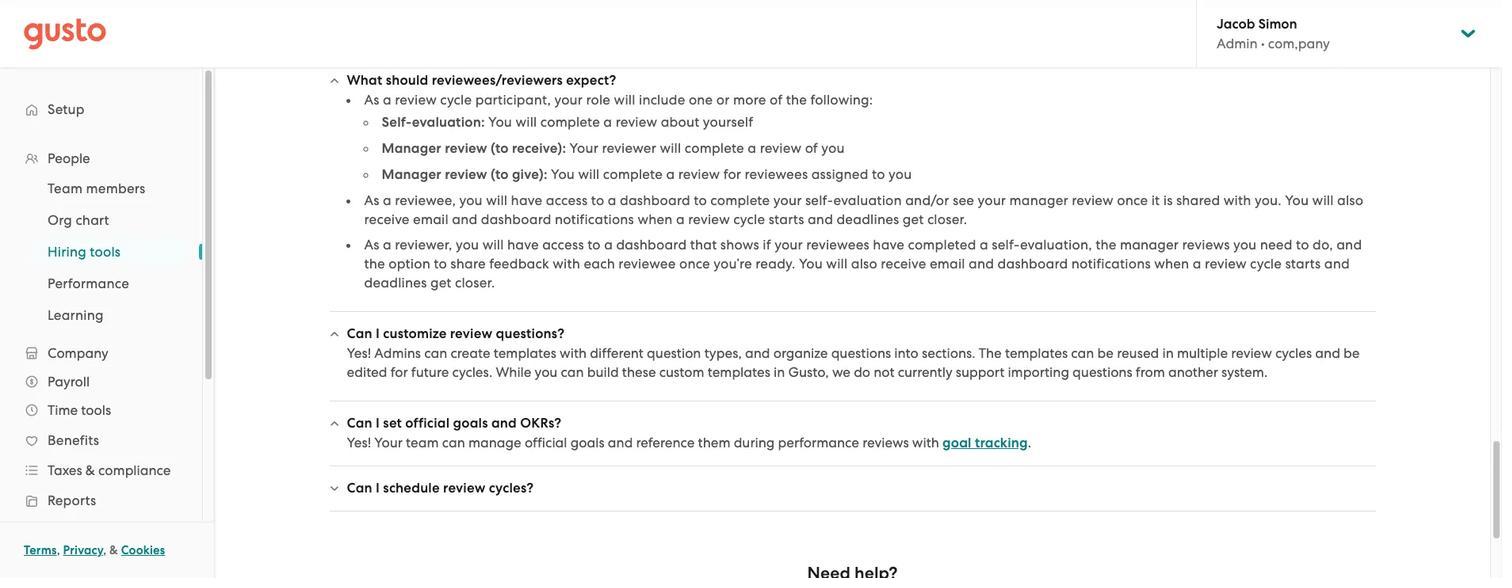 Task type: describe. For each thing, give the bounding box(es) containing it.
a inside self-evaluation: you will complete a review about yourself
[[604, 114, 612, 130]]

review inside the manager review (to give): you will complete a review for reviewees assigned to you
[[678, 166, 720, 182]]

these
[[622, 365, 656, 381]]

hiring
[[48, 244, 86, 260]]

to down reviewer,
[[434, 256, 447, 272]]

jacob simon admin • com,pany
[[1217, 16, 1330, 52]]

another
[[1169, 365, 1218, 381]]

review up create
[[450, 326, 493, 342]]

admin
[[1217, 36, 1258, 52]]

have for feedback
[[507, 237, 539, 253]]

0 horizontal spatial the
[[364, 256, 385, 272]]

benefits
[[48, 433, 99, 449]]

will up do,
[[1313, 193, 1334, 208]]

admins
[[374, 346, 421, 362]]

we
[[832, 365, 851, 381]]

can i customize review questions?
[[347, 326, 565, 342]]

review up evaluation,
[[1072, 193, 1114, 208]]

you inside the manager review (to give): you will complete a review for reviewees assigned to you
[[889, 166, 912, 182]]

for inside yes! admins can create templates with different question types, and organize questions into sections. the templates can be reused in multiple review cycles and be edited for future cycles. while you can build these custom templates in gusto, we do not currently support importing questions from another system.
[[391, 365, 408, 381]]

future
[[411, 365, 449, 381]]

them
[[698, 435, 731, 451]]

(to for receive):
[[491, 140, 509, 157]]

a inside the manager review (to give): you will complete a review for reviewees assigned to you
[[666, 166, 675, 182]]

evaluation,
[[1020, 237, 1092, 253]]

and down reviewee,
[[452, 212, 478, 228]]

will down as a reviewee, you will have access to a dashboard to complete your self-evaluation and/or see your manager review once it is shared with you. you will also receive email and dashboard notifications when a review cycle starts and deadlines get closer.
[[826, 256, 848, 272]]

as for as a reviewee, you will have access to a dashboard to complete your self-evaluation and/or see your manager review once it is shared with you. you will also receive email and dashboard notifications when a review cycle starts and deadlines get closer.
[[364, 193, 379, 208]]

can i set official goals and okrs?
[[347, 415, 562, 432]]

time tools button
[[16, 396, 186, 425]]

into
[[894, 346, 919, 362]]

customize
[[383, 326, 447, 342]]

goal tracking link
[[943, 435, 1028, 452]]

you inside as a reviewee, you will have access to a dashboard to complete your self-evaluation and/or see your manager review once it is shared with you. you will also receive email and dashboard notifications when a review cycle starts and deadlines get closer.
[[1285, 193, 1309, 208]]

different
[[590, 346, 644, 362]]

receive):
[[512, 140, 566, 157]]

include
[[639, 92, 685, 108]]

chart
[[76, 212, 109, 228]]

1 horizontal spatial the
[[786, 92, 807, 108]]

complete inside self-evaluation: you will complete a review about yourself
[[541, 114, 600, 130]]

will inside manager review (to receive): your reviewer will complete a review of you
[[660, 140, 681, 156]]

can up future
[[424, 346, 447, 362]]

official inside "yes! your team can manage official goals and reference them during performance reviews with goal tracking ."
[[525, 435, 567, 451]]

reviews inside "yes! your team can manage official goals and reference them during performance reviews with goal tracking ."
[[863, 435, 909, 451]]

dashboard down evaluation,
[[998, 256, 1068, 272]]

yes! for goal
[[347, 435, 371, 451]]

feedback
[[489, 256, 549, 272]]

yes! your team can manage official goals and reference them during performance reviews with goal tracking .
[[347, 435, 1031, 452]]

deadlines inside as a reviewer, you will have access to a dashboard that shows if your reviewees have completed a self-evaluation, the manager reviews you need to do, and the option to share feedback with each reviewee once you're ready. you will also receive email and dashboard notifications when a review cycle starts and deadlines get closer.
[[364, 275, 427, 291]]

your right see
[[978, 193, 1006, 208]]

shows
[[720, 237, 759, 253]]

review inside as a reviewer, you will have access to a dashboard that shows if your reviewees have completed a self-evaluation, the manager reviews you need to do, and the option to share feedback with each reviewee once you're ready. you will also receive email and dashboard notifications when a review cycle starts and deadlines get closer.
[[1205, 256, 1247, 272]]

reviewee
[[619, 256, 676, 272]]

question
[[647, 346, 701, 362]]

yes! admins can create templates with different question types, and organize questions into sections. the templates can be reused in multiple review cycles and be edited for future cycles. while you can build these custom templates in gusto, we do not currently support importing questions from another system.
[[347, 346, 1360, 381]]

company
[[48, 346, 108, 362]]

(to for give):
[[491, 166, 509, 183]]

payroll
[[48, 374, 90, 390]]

cookies button
[[121, 541, 165, 560]]

dashboard up feedback
[[481, 212, 551, 228]]

you up share
[[456, 237, 479, 253]]

and inside "yes! your team can manage official goals and reference them during performance reviews with goal tracking ."
[[608, 435, 633, 451]]

manager review (to give): you will complete a review for reviewees assigned to you
[[382, 166, 912, 183]]

access for with
[[542, 237, 584, 253]]

share
[[451, 256, 486, 272]]

learning link
[[29, 301, 186, 330]]

more
[[733, 92, 766, 108]]

system.
[[1222, 365, 1268, 381]]

ready.
[[756, 256, 796, 272]]

and right do,
[[1337, 237, 1362, 253]]

reviewees inside as a reviewer, you will have access to a dashboard that shows if your reviewees have completed a self-evaluation, the manager reviews you need to do, and the option to share feedback with each reviewee once you're ready. you will also receive email and dashboard notifications when a review cycle starts and deadlines get closer.
[[806, 237, 870, 253]]

dashboard down the manager review (to give): you will complete a review for reviewees assigned to you
[[620, 193, 690, 208]]

reviewees/reviewers
[[432, 72, 563, 89]]

email inside as a reviewer, you will have access to a dashboard that shows if your reviewees have completed a self-evaluation, the manager reviews you need to do, and the option to share feedback with each reviewee once you're ready. you will also receive email and dashboard notifications when a review cycle starts and deadlines get closer.
[[930, 256, 965, 272]]

taxes & compliance
[[48, 463, 171, 479]]

cycle inside as a reviewee, you will have access to a dashboard to complete your self-evaluation and/or see your manager review once it is shared with you. you will also receive email and dashboard notifications when a review cycle starts and deadlines get closer.
[[734, 212, 765, 228]]

expect?
[[566, 72, 617, 89]]

okrs?
[[520, 415, 562, 432]]

questions?
[[496, 326, 565, 342]]

privacy link
[[63, 544, 103, 558]]

organize
[[774, 346, 828, 362]]

1 be from the left
[[1098, 346, 1114, 362]]

reviewer
[[602, 140, 656, 156]]

i for customize
[[376, 326, 380, 342]]

privacy
[[63, 544, 103, 558]]

with inside yes! admins can create templates with different question types, and organize questions into sections. the templates can be reused in multiple review cycles and be edited for future cycles. while you can build these custom templates in gusto, we do not currently support importing questions from another system.
[[560, 346, 587, 362]]

org
[[48, 212, 72, 228]]

complete inside as a reviewee, you will have access to a dashboard to complete your self-evaluation and/or see your manager review once it is shared with you. you will also receive email and dashboard notifications when a review cycle starts and deadlines get closer.
[[711, 193, 770, 208]]

manager for manager review (to receive):
[[382, 140, 442, 157]]

terms
[[24, 544, 57, 558]]

0 vertical spatial in
[[1163, 346, 1174, 362]]

importing
[[1008, 365, 1069, 381]]

tools for time tools
[[81, 403, 111, 419]]

home image
[[24, 18, 106, 50]]

complete inside manager review (to receive): your reviewer will complete a review of you
[[685, 140, 744, 156]]

closer. inside as a reviewee, you will have access to a dashboard to complete your self-evaluation and/or see your manager review once it is shared with you. you will also receive email and dashboard notifications when a review cycle starts and deadlines get closer.
[[927, 212, 967, 228]]

deadlines inside as a reviewee, you will have access to a dashboard to complete your self-evaluation and/or see your manager review once it is shared with you. you will also receive email and dashboard notifications when a review cycle starts and deadlines get closer.
[[837, 212, 899, 228]]

team
[[48, 181, 83, 197]]

reviewees inside the manager review (to give): you will complete a review for reviewees assigned to you
[[745, 166, 808, 182]]

do
[[854, 365, 871, 381]]

people button
[[16, 144, 186, 173]]

to up each
[[588, 237, 601, 253]]

as a reviewer, you will have access to a dashboard that shows if your reviewees have completed a self-evaluation, the manager reviews you need to do, and the option to share feedback with each reviewee once you're ready. you will also receive email and dashboard notifications when a review cycle starts and deadlines get closer.
[[364, 237, 1362, 291]]

performance
[[48, 276, 129, 292]]

1 vertical spatial the
[[1096, 237, 1117, 253]]

0 horizontal spatial goals
[[453, 415, 488, 432]]

to down manager review (to receive): your reviewer will complete a review of you
[[591, 193, 604, 208]]

hiring tools link
[[29, 238, 186, 266]]

your up self-evaluation: you will complete a review about yourself
[[554, 92, 583, 108]]

access for notifications
[[546, 193, 588, 208]]

as for as a review cycle participant, your role will include one or more of the following:
[[364, 92, 379, 108]]

starts inside as a reviewee, you will have access to a dashboard to complete your self-evaluation and/or see your manager review once it is shared with you. you will also receive email and dashboard notifications when a review cycle starts and deadlines get closer.
[[769, 212, 804, 228]]

cycle inside as a reviewer, you will have access to a dashboard that shows if your reviewees have completed a self-evaluation, the manager reviews you need to do, and the option to share feedback with each reviewee once you're ready. you will also receive email and dashboard notifications when a review cycle starts and deadlines get closer.
[[1250, 256, 1282, 272]]

completed
[[908, 237, 976, 253]]

.
[[1028, 435, 1031, 451]]

to up that
[[694, 193, 707, 208]]

reviews inside as a reviewer, you will have access to a dashboard that shows if your reviewees have completed a self-evaluation, the manager reviews you need to do, and the option to share feedback with each reviewee once you're ready. you will also receive email and dashboard notifications when a review cycle starts and deadlines get closer.
[[1182, 237, 1230, 253]]

can i schedule review cycles?
[[347, 480, 534, 497]]

you inside self-evaluation: you will complete a review about yourself
[[488, 114, 512, 130]]

review left cycles?
[[443, 480, 486, 497]]

with inside "yes! your team can manage official goals and reference them during performance reviews with goal tracking ."
[[912, 435, 939, 451]]

review inside self-evaluation: you will complete a review about yourself
[[616, 114, 657, 130]]

reused
[[1117, 346, 1159, 362]]

2 , from the left
[[103, 544, 107, 558]]

time
[[48, 403, 78, 419]]

while
[[496, 365, 531, 381]]

your inside as a reviewer, you will have access to a dashboard that shows if your reviewees have completed a self-evaluation, the manager reviews you need to do, and the option to share feedback with each reviewee once you're ready. you will also receive email and dashboard notifications when a review cycle starts and deadlines get closer.
[[775, 237, 803, 253]]

sections.
[[922, 346, 976, 362]]

to inside the manager review (to give): you will complete a review for reviewees assigned to you
[[872, 166, 885, 182]]

can left build
[[561, 365, 584, 381]]

and right "cycles"
[[1315, 346, 1340, 362]]

people
[[48, 151, 90, 166]]

support
[[956, 365, 1005, 381]]

one
[[689, 92, 713, 108]]

gusto navigation element
[[0, 68, 202, 579]]

you inside as a reviewer, you will have access to a dashboard that shows if your reviewees have completed a self-evaluation, the manager reviews you need to do, and the option to share feedback with each reviewee once you're ready. you will also receive email and dashboard notifications when a review cycle starts and deadlines get closer.
[[799, 256, 823, 272]]

email inside as a reviewee, you will have access to a dashboard to complete your self-evaluation and/or see your manager review once it is shared with you. you will also receive email and dashboard notifications when a review cycle starts and deadlines get closer.
[[413, 212, 449, 228]]

cycles
[[1276, 346, 1312, 362]]

review down the "should"
[[395, 92, 437, 108]]

should
[[386, 72, 428, 89]]

not
[[874, 365, 895, 381]]

what should reviewees/reviewers expect?
[[347, 72, 617, 89]]

list containing people
[[0, 144, 202, 579]]

compliance
[[98, 463, 171, 479]]

1 horizontal spatial templates
[[708, 365, 771, 381]]

setup link
[[16, 95, 186, 124]]

i for schedule
[[376, 480, 380, 497]]

time tools
[[48, 403, 111, 419]]

once inside as a reviewee, you will have access to a dashboard to complete your self-evaluation and/or see your manager review once it is shared with you. you will also receive email and dashboard notifications when a review cycle starts and deadlines get closer.
[[1117, 193, 1148, 208]]

when inside as a reviewee, you will have access to a dashboard to complete your self-evaluation and/or see your manager review once it is shared with you. you will also receive email and dashboard notifications when a review cycle starts and deadlines get closer.
[[638, 212, 673, 228]]

can inside "yes! your team can manage official goals and reference them during performance reviews with goal tracking ."
[[442, 435, 465, 451]]

tracking
[[975, 435, 1028, 452]]

com,pany
[[1268, 36, 1330, 52]]

dashboard up reviewee
[[616, 237, 687, 253]]

tools for hiring tools
[[90, 244, 121, 260]]

2 horizontal spatial templates
[[1005, 346, 1068, 362]]

will up share
[[483, 237, 504, 253]]

gusto,
[[788, 365, 829, 381]]

have down as a reviewee, you will have access to a dashboard to complete your self-evaluation and/or see your manager review once it is shared with you. you will also receive email and dashboard notifications when a review cycle starts and deadlines get closer.
[[873, 237, 905, 253]]

1 , from the left
[[57, 544, 60, 558]]

and down completed
[[969, 256, 994, 272]]

reports link
[[16, 487, 186, 515]]

taxes & compliance button
[[16, 457, 186, 485]]

simon
[[1259, 16, 1297, 33]]

you're
[[714, 256, 752, 272]]

manager for manager review (to give):
[[382, 166, 442, 183]]

self- inside as a reviewee, you will have access to a dashboard to complete your self-evaluation and/or see your manager review once it is shared with you. you will also receive email and dashboard notifications when a review cycle starts and deadlines get closer.
[[805, 193, 834, 208]]

0 horizontal spatial in
[[774, 365, 785, 381]]

setup
[[48, 101, 85, 117]]

jacob
[[1217, 16, 1255, 33]]

yourself
[[703, 114, 753, 130]]

team members link
[[29, 174, 186, 203]]

and down do,
[[1325, 256, 1350, 272]]

goals inside "yes! your team can manage official goals and reference them during performance reviews with goal tracking ."
[[571, 435, 605, 451]]

you left need
[[1233, 237, 1257, 253]]

as a review cycle participant, your role will include one or more of the following:
[[364, 92, 873, 108]]

it
[[1152, 193, 1160, 208]]

learning
[[48, 308, 104, 323]]

of inside manager review (to receive): your reviewer will complete a review of you
[[805, 140, 818, 156]]



Task type: locate. For each thing, give the bounding box(es) containing it.
0 horizontal spatial ,
[[57, 544, 60, 558]]

and left "reference"
[[608, 435, 633, 451]]

receive down reviewee,
[[364, 212, 410, 228]]

0 horizontal spatial starts
[[769, 212, 804, 228]]

yes! inside yes! admins can create templates with different question types, and organize questions into sections. the templates can be reused in multiple review cycles and be edited for future cycles. while you can build these custom templates in gusto, we do not currently support importing questions from another system.
[[347, 346, 371, 362]]

1 vertical spatial for
[[391, 365, 408, 381]]

1 horizontal spatial your
[[570, 140, 599, 156]]

0 horizontal spatial &
[[85, 463, 95, 479]]

0 vertical spatial reviewees
[[745, 166, 808, 182]]

when inside as a reviewer, you will have access to a dashboard that shows if your reviewees have completed a self-evaluation, the manager reviews you need to do, and the option to share feedback with each reviewee once you're ready. you will also receive email and dashboard notifications when a review cycle starts and deadlines get closer.
[[1154, 256, 1189, 272]]

with inside as a reviewee, you will have access to a dashboard to complete your self-evaluation and/or see your manager review once it is shared with you. you will also receive email and dashboard notifications when a review cycle starts and deadlines get closer.
[[1224, 193, 1251, 208]]

0 horizontal spatial closer.
[[455, 275, 495, 291]]

1 horizontal spatial closer.
[[927, 212, 967, 228]]

need
[[1260, 237, 1293, 253]]

0 horizontal spatial notifications
[[555, 212, 634, 228]]

0 vertical spatial of
[[770, 92, 783, 108]]

0 vertical spatial get
[[903, 212, 924, 228]]

your inside "yes! your team can manage official goals and reference them during performance reviews with goal tracking ."
[[374, 435, 403, 451]]

2 vertical spatial cycle
[[1250, 256, 1282, 272]]

payroll button
[[16, 368, 186, 396]]

1 horizontal spatial receive
[[881, 256, 926, 272]]

you right while at the left
[[535, 365, 558, 381]]

will down the participant,
[[516, 114, 537, 130]]

what
[[347, 72, 382, 89]]

currently
[[898, 365, 953, 381]]

1 vertical spatial get
[[430, 275, 452, 291]]

reports
[[48, 493, 96, 509]]

1 horizontal spatial &
[[109, 544, 118, 558]]

0 horizontal spatial for
[[391, 365, 408, 381]]

goal
[[943, 435, 972, 452]]

1 (to from the top
[[491, 140, 509, 157]]

0 horizontal spatial email
[[413, 212, 449, 228]]

closer. inside as a reviewer, you will have access to a dashboard that shows if your reviewees have completed a self-evaluation, the manager reviews you need to do, and the option to share feedback with each reviewee once you're ready. you will also receive email and dashboard notifications when a review cycle starts and deadlines get closer.
[[455, 275, 495, 291]]

manager inside as a reviewee, you will have access to a dashboard to complete your self-evaluation and/or see your manager review once it is shared with you. you will also receive email and dashboard notifications when a review cycle starts and deadlines get closer.
[[1010, 193, 1069, 208]]

0 vertical spatial goals
[[453, 415, 488, 432]]

can
[[347, 326, 372, 342], [347, 415, 372, 432], [347, 480, 372, 497]]

reviewees down as a reviewee, you will have access to a dashboard to complete your self-evaluation and/or see your manager review once it is shared with you. you will also receive email and dashboard notifications when a review cycle starts and deadlines get closer.
[[806, 237, 870, 253]]

in
[[1163, 346, 1174, 362], [774, 365, 785, 381]]

review inside yes! admins can create templates with different question types, and organize questions into sections. the templates can be reused in multiple review cycles and be edited for future cycles. while you can build these custom templates in gusto, we do not currently support importing questions from another system.
[[1231, 346, 1272, 362]]

get down share
[[430, 275, 452, 291]]

2 manager from the top
[[382, 166, 442, 183]]

review
[[395, 92, 437, 108], [616, 114, 657, 130], [445, 140, 487, 157], [760, 140, 802, 156], [445, 166, 487, 183], [678, 166, 720, 182], [1072, 193, 1114, 208], [688, 212, 730, 228], [1205, 256, 1247, 272], [450, 326, 493, 342], [1231, 346, 1272, 362], [443, 480, 486, 497]]

benefits link
[[16, 427, 186, 455]]

2 can from the top
[[347, 415, 372, 432]]

0 vertical spatial notifications
[[555, 212, 634, 228]]

see
[[953, 193, 974, 208]]

templates down types, in the bottom of the page
[[708, 365, 771, 381]]

will inside the manager review (to give): you will complete a review for reviewees assigned to you
[[578, 166, 600, 182]]

0 horizontal spatial be
[[1098, 346, 1114, 362]]

yes! up edited
[[347, 346, 371, 362]]

be left reused
[[1098, 346, 1114, 362]]

3 i from the top
[[376, 480, 380, 497]]

1 horizontal spatial email
[[930, 256, 965, 272]]

the
[[979, 346, 1002, 362]]

taxes
[[48, 463, 82, 479]]

tools down payroll dropdown button
[[81, 403, 111, 419]]

receive inside as a reviewer, you will have access to a dashboard that shows if your reviewees have completed a self-evaluation, the manager reviews you need to do, and the option to share feedback with each reviewee once you're ready. you will also receive email and dashboard notifications when a review cycle starts and deadlines get closer.
[[881, 256, 926, 272]]

review up the reviewer
[[616, 114, 657, 130]]

terms , privacy , & cookies
[[24, 544, 165, 558]]

performance
[[778, 435, 859, 451]]

once down that
[[679, 256, 710, 272]]

that
[[690, 237, 717, 253]]

1 vertical spatial goals
[[571, 435, 605, 451]]

0 vertical spatial receive
[[364, 212, 410, 228]]

you right ready.
[[799, 256, 823, 272]]

0 horizontal spatial also
[[851, 256, 878, 272]]

will down about
[[660, 140, 681, 156]]

your
[[570, 140, 599, 156], [374, 435, 403, 451]]

review up reviewee,
[[445, 166, 487, 183]]

deadlines down the option
[[364, 275, 427, 291]]

1 vertical spatial cycle
[[734, 212, 765, 228]]

& inside dropdown button
[[85, 463, 95, 479]]

0 vertical spatial self-
[[805, 193, 834, 208]]

you inside the manager review (to give): you will complete a review for reviewees assigned to you
[[551, 166, 575, 182]]

1 horizontal spatial goals
[[571, 435, 605, 451]]

manager down self-
[[382, 140, 442, 157]]

for inside the manager review (to give): you will complete a review for reviewees assigned to you
[[724, 166, 741, 182]]

you inside as a reviewee, you will have access to a dashboard to complete your self-evaluation and/or see your manager review once it is shared with you. you will also receive email and dashboard notifications when a review cycle starts and deadlines get closer.
[[459, 193, 483, 208]]

can left schedule on the left
[[347, 480, 372, 497]]

0 vertical spatial as
[[364, 92, 379, 108]]

•
[[1261, 36, 1265, 52]]

0 horizontal spatial official
[[405, 415, 450, 432]]

with left you.
[[1224, 193, 1251, 208]]

and down assigned
[[808, 212, 833, 228]]

2 (to from the top
[[491, 166, 509, 183]]

tools up 'performance' link
[[90, 244, 121, 260]]

1 horizontal spatial questions
[[1073, 365, 1133, 381]]

(to
[[491, 140, 509, 157], [491, 166, 509, 183]]

company button
[[16, 339, 186, 368]]

1 vertical spatial deadlines
[[364, 275, 427, 291]]

2 as from the top
[[364, 193, 379, 208]]

you right reviewee,
[[459, 193, 483, 208]]

0 horizontal spatial manager
[[1010, 193, 1069, 208]]

receive inside as a reviewee, you will have access to a dashboard to complete your self-evaluation and/or see your manager review once it is shared with you. you will also receive email and dashboard notifications when a review cycle starts and deadlines get closer.
[[364, 212, 410, 228]]

email down reviewee,
[[413, 212, 449, 228]]

1 can from the top
[[347, 326, 372, 342]]

deadlines down evaluation
[[837, 212, 899, 228]]

1 vertical spatial email
[[930, 256, 965, 272]]

cycle up shows
[[734, 212, 765, 228]]

complete down yourself on the top of the page
[[685, 140, 744, 156]]

you up assigned
[[822, 140, 845, 156]]

1 horizontal spatial deadlines
[[837, 212, 899, 228]]

can
[[424, 346, 447, 362], [1071, 346, 1094, 362], [561, 365, 584, 381], [442, 435, 465, 451]]

0 vertical spatial also
[[1337, 193, 1364, 208]]

i for set
[[376, 415, 380, 432]]

about
[[661, 114, 700, 130]]

yes! inside "yes! your team can manage official goals and reference them during performance reviews with goal tracking ."
[[347, 435, 371, 451]]

access inside as a reviewer, you will have access to a dashboard that shows if your reviewees have completed a self-evaluation, the manager reviews you need to do, and the option to share feedback with each reviewee once you're ready. you will also receive email and dashboard notifications when a review cycle starts and deadlines get closer.
[[542, 237, 584, 253]]

1 horizontal spatial notifications
[[1072, 256, 1151, 272]]

once inside as a reviewer, you will have access to a dashboard that shows if your reviewees have completed a self-evaluation, the manager reviews you need to do, and the option to share feedback with each reviewee once you're ready. you will also receive email and dashboard notifications when a review cycle starts and deadlines get closer.
[[679, 256, 710, 272]]

can left reused
[[1071, 346, 1094, 362]]

as inside as a reviewer, you will have access to a dashboard that shows if your reviewees have completed a self-evaluation, the manager reviews you need to do, and the option to share feedback with each reviewee once you're ready. you will also receive email and dashboard notifications when a review cycle starts and deadlines get closer.
[[364, 237, 379, 253]]

1 vertical spatial self-
[[992, 237, 1020, 253]]

cycles.
[[452, 365, 492, 381]]

shared
[[1176, 193, 1220, 208]]

0 horizontal spatial when
[[638, 212, 673, 228]]

can for can i set official goals and okrs?
[[347, 415, 372, 432]]

1 horizontal spatial be
[[1344, 346, 1360, 362]]

1 vertical spatial once
[[679, 256, 710, 272]]

build
[[587, 365, 619, 381]]

2 i from the top
[[376, 415, 380, 432]]

and right types, in the bottom of the page
[[745, 346, 770, 362]]

complete inside the manager review (to give): you will complete a review for reviewees assigned to you
[[603, 166, 663, 182]]

can for can i schedule review cycles?
[[347, 480, 372, 497]]

1 horizontal spatial when
[[1154, 256, 1189, 272]]

1 vertical spatial tools
[[81, 403, 111, 419]]

1 vertical spatial closer.
[[455, 275, 495, 291]]

also inside as a reviewer, you will have access to a dashboard that shows if your reviewees have completed a self-evaluation, the manager reviews you need to do, and the option to share feedback with each reviewee once you're ready. you will also receive email and dashboard notifications when a review cycle starts and deadlines get closer.
[[851, 256, 878, 272]]

custom
[[659, 365, 704, 381]]

2 horizontal spatial cycle
[[1250, 256, 1282, 272]]

as down what
[[364, 92, 379, 108]]

reviewees
[[745, 166, 808, 182], [806, 237, 870, 253]]

notifications inside as a reviewee, you will have access to a dashboard to complete your self-evaluation and/or see your manager review once it is shared with you. you will also receive email and dashboard notifications when a review cycle starts and deadlines get closer.
[[555, 212, 634, 228]]

can down can i set official goals and okrs?
[[442, 435, 465, 451]]

get down and/or
[[903, 212, 924, 228]]

manager inside as a reviewer, you will have access to a dashboard that shows if your reviewees have completed a self-evaluation, the manager reviews you need to do, and the option to share feedback with each reviewee once you're ready. you will also receive email and dashboard notifications when a review cycle starts and deadlines get closer.
[[1120, 237, 1179, 253]]

with inside as a reviewer, you will have access to a dashboard that shows if your reviewees have completed a self-evaluation, the manager reviews you need to do, and the option to share feedback with each reviewee once you're ready. you will also receive email and dashboard notifications when a review cycle starts and deadlines get closer.
[[553, 256, 580, 272]]

2 be from the left
[[1344, 346, 1360, 362]]

0 horizontal spatial receive
[[364, 212, 410, 228]]

1 vertical spatial starts
[[1285, 256, 1321, 272]]

1 vertical spatial in
[[774, 365, 785, 381]]

templates down questions?
[[494, 346, 556, 362]]

a inside manager review (to receive): your reviewer will complete a review of you
[[748, 140, 757, 156]]

0 vertical spatial email
[[413, 212, 449, 228]]

official down okrs? on the bottom
[[525, 435, 567, 451]]

1 horizontal spatial cycle
[[734, 212, 765, 228]]

closer. down share
[[455, 275, 495, 291]]

you inside yes! admins can create templates with different question types, and organize questions into sections. the templates can be reused in multiple review cycles and be edited for future cycles. while you can build these custom templates in gusto, we do not currently support importing questions from another system.
[[535, 365, 558, 381]]

of up assigned
[[805, 140, 818, 156]]

schedule
[[383, 480, 440, 497]]

, left "cookies" button on the bottom of page
[[103, 544, 107, 558]]

2 horizontal spatial the
[[1096, 237, 1117, 253]]

access inside as a reviewee, you will have access to a dashboard to complete your self-evaluation and/or see your manager review once it is shared with you. you will also receive email and dashboard notifications when a review cycle starts and deadlines get closer.
[[546, 193, 588, 208]]

cycle up evaluation:
[[440, 92, 472, 108]]

once
[[1117, 193, 1148, 208], [679, 256, 710, 272]]

you inside manager review (to receive): your reviewer will complete a review of you
[[822, 140, 845, 156]]

self- right completed
[[992, 237, 1020, 253]]

2 vertical spatial the
[[364, 256, 385, 272]]

0 vertical spatial tools
[[90, 244, 121, 260]]

starts
[[769, 212, 804, 228], [1285, 256, 1321, 272]]

reviewee,
[[395, 193, 456, 208]]

1 vertical spatial reviews
[[863, 435, 909, 451]]

and up manage
[[491, 415, 517, 432]]

0 horizontal spatial self-
[[805, 193, 834, 208]]

0 horizontal spatial of
[[770, 92, 783, 108]]

0 vertical spatial the
[[786, 92, 807, 108]]

in up from
[[1163, 346, 1174, 362]]

your right the if
[[775, 237, 803, 253]]

email down completed
[[930, 256, 965, 272]]

0 vertical spatial yes!
[[347, 346, 371, 362]]

starts down do,
[[1285, 256, 1321, 272]]

,
[[57, 544, 60, 558], [103, 544, 107, 558]]

& left "cookies" button on the bottom of page
[[109, 544, 118, 558]]

manager review (to receive): your reviewer will complete a review of you
[[382, 140, 845, 157]]

of right more
[[770, 92, 783, 108]]

1 vertical spatial official
[[525, 435, 567, 451]]

0 vertical spatial &
[[85, 463, 95, 479]]

hiring tools
[[48, 244, 121, 260]]

0 vertical spatial starts
[[769, 212, 804, 228]]

yes!
[[347, 346, 371, 362], [347, 435, 371, 451]]

1 horizontal spatial of
[[805, 140, 818, 156]]

notifications down evaluation,
[[1072, 256, 1151, 272]]

3 can from the top
[[347, 480, 372, 497]]

review inside manager review (to receive): your reviewer will complete a review of you
[[760, 140, 802, 156]]

official up team
[[405, 415, 450, 432]]

1 manager from the top
[[382, 140, 442, 157]]

0 vertical spatial (to
[[491, 140, 509, 157]]

2 vertical spatial can
[[347, 480, 372, 497]]

0 vertical spatial deadlines
[[837, 212, 899, 228]]

notifications up each
[[555, 212, 634, 228]]

when up reviewee
[[638, 212, 673, 228]]

0 vertical spatial your
[[570, 140, 599, 156]]

0 vertical spatial official
[[405, 415, 450, 432]]

manager up evaluation,
[[1010, 193, 1069, 208]]

templates up importing
[[1005, 346, 1068, 362]]

1 vertical spatial i
[[376, 415, 380, 432]]

tools inside dropdown button
[[81, 403, 111, 419]]

with left each
[[553, 256, 580, 272]]

deadlines
[[837, 212, 899, 228], [364, 275, 427, 291]]

reviewer,
[[395, 237, 452, 253]]

1 vertical spatial manager
[[382, 166, 442, 183]]

notifications
[[555, 212, 634, 228], [1072, 256, 1151, 272]]

the left the option
[[364, 256, 385, 272]]

1 horizontal spatial get
[[903, 212, 924, 228]]

1 vertical spatial (to
[[491, 166, 509, 183]]

1 vertical spatial questions
[[1073, 365, 1133, 381]]

notifications inside as a reviewer, you will have access to a dashboard that shows if your reviewees have completed a self-evaluation, the manager reviews you need to do, and the option to share feedback with each reviewee once you're ready. you will also receive email and dashboard notifications when a review cycle starts and deadlines get closer.
[[1072, 256, 1151, 272]]

0 vertical spatial once
[[1117, 193, 1148, 208]]

team members
[[48, 181, 145, 197]]

if
[[763, 237, 771, 253]]

0 horizontal spatial once
[[679, 256, 710, 272]]

i left set
[[376, 415, 380, 432]]

0 horizontal spatial reviews
[[863, 435, 909, 451]]

0 vertical spatial closer.
[[927, 212, 967, 228]]

following:
[[811, 92, 873, 108]]

your down set
[[374, 435, 403, 451]]

0 vertical spatial for
[[724, 166, 741, 182]]

your
[[554, 92, 583, 108], [774, 193, 802, 208], [978, 193, 1006, 208], [775, 237, 803, 253]]

you down the participant,
[[488, 114, 512, 130]]

cycles?
[[489, 480, 534, 497]]

1 vertical spatial reviewees
[[806, 237, 870, 253]]

1 vertical spatial yes!
[[347, 435, 371, 451]]

as a reviewee, you will have access to a dashboard to complete your self-evaluation and/or see your manager review once it is shared with you. you will also receive email and dashboard notifications when a review cycle starts and deadlines get closer.
[[364, 193, 1364, 228]]

with left different
[[560, 346, 587, 362]]

0 horizontal spatial questions
[[831, 346, 891, 362]]

0 horizontal spatial cycle
[[440, 92, 472, 108]]

performance link
[[29, 270, 186, 298]]

1 i from the top
[[376, 326, 380, 342]]

1 as from the top
[[364, 92, 379, 108]]

can left set
[[347, 415, 372, 432]]

3 as from the top
[[364, 237, 379, 253]]

as for as a reviewer, you will have access to a dashboard that shows if your reviewees have completed a self-evaluation, the manager reviews you need to do, and the option to share feedback with each reviewee once you're ready. you will also receive email and dashboard notifications when a review cycle starts and deadlines get closer.
[[364, 237, 379, 253]]

get inside as a reviewer, you will have access to a dashboard that shows if your reviewees have completed a self-evaluation, the manager reviews you need to do, and the option to share feedback with each reviewee once you're ready. you will also receive email and dashboard notifications when a review cycle starts and deadlines get closer.
[[430, 275, 452, 291]]

set
[[383, 415, 402, 432]]

have inside as a reviewee, you will have access to a dashboard to complete your self-evaluation and/or see your manager review once it is shared with you. you will also receive email and dashboard notifications when a review cycle starts and deadlines get closer.
[[511, 193, 543, 208]]

to left do,
[[1296, 237, 1309, 253]]

0 vertical spatial reviews
[[1182, 237, 1230, 253]]

the right evaluation,
[[1096, 237, 1117, 253]]

1 vertical spatial as
[[364, 193, 379, 208]]

starts up the if
[[769, 212, 804, 228]]

1 horizontal spatial manager
[[1120, 237, 1179, 253]]

a
[[383, 92, 392, 108], [604, 114, 612, 130], [748, 140, 757, 156], [666, 166, 675, 182], [383, 193, 392, 208], [608, 193, 616, 208], [676, 212, 685, 228], [383, 237, 392, 253], [604, 237, 613, 253], [980, 237, 989, 253], [1193, 256, 1202, 272]]

1 vertical spatial manager
[[1120, 237, 1179, 253]]

will inside self-evaluation: you will complete a review about yourself
[[516, 114, 537, 130]]

&
[[85, 463, 95, 479], [109, 544, 118, 558]]

also inside as a reviewee, you will have access to a dashboard to complete your self-evaluation and/or see your manager review once it is shared with you. you will also receive email and dashboard notifications when a review cycle starts and deadlines get closer.
[[1337, 193, 1364, 208]]

receive down completed
[[881, 256, 926, 272]]

yes! for the
[[347, 346, 371, 362]]

0 vertical spatial access
[[546, 193, 588, 208]]

1 horizontal spatial for
[[724, 166, 741, 182]]

is
[[1164, 193, 1173, 208]]

questions down reused
[[1073, 365, 1133, 381]]

evaluation
[[834, 193, 902, 208]]

0 vertical spatial manager
[[382, 140, 442, 157]]

your up ready.
[[774, 193, 802, 208]]

& right taxes
[[85, 463, 95, 479]]

complete
[[541, 114, 600, 130], [685, 140, 744, 156], [603, 166, 663, 182], [711, 193, 770, 208]]

get inside as a reviewee, you will have access to a dashboard to complete your self-evaluation and/or see your manager review once it is shared with you. you will also receive email and dashboard notifications when a review cycle starts and deadlines get closer.
[[903, 212, 924, 228]]

starts inside as a reviewer, you will have access to a dashboard that shows if your reviewees have completed a self-evaluation, the manager reviews you need to do, and the option to share feedback with each reviewee once you're ready. you will also receive email and dashboard notifications when a review cycle starts and deadlines get closer.
[[1285, 256, 1321, 272]]

will down manager review (to receive): your reviewer will complete a review of you
[[578, 166, 600, 182]]

from
[[1136, 365, 1165, 381]]

self- inside as a reviewer, you will have access to a dashboard that shows if your reviewees have completed a self-evaluation, the manager reviews you need to do, and the option to share feedback with each reviewee once you're ready. you will also receive email and dashboard notifications when a review cycle starts and deadlines get closer.
[[992, 237, 1020, 253]]

when down is at the top right of page
[[1154, 256, 1189, 272]]

edited
[[347, 365, 387, 381]]

org chart link
[[29, 206, 186, 235]]

1 vertical spatial receive
[[881, 256, 926, 272]]

reviewees left assigned
[[745, 166, 808, 182]]

for
[[724, 166, 741, 182], [391, 365, 408, 381]]

2 yes! from the top
[[347, 435, 371, 451]]

the left following:
[[786, 92, 807, 108]]

your inside manager review (to receive): your reviewer will complete a review of you
[[570, 140, 599, 156]]

and/or
[[905, 193, 949, 208]]

1 yes! from the top
[[347, 346, 371, 362]]

when
[[638, 212, 673, 228], [1154, 256, 1189, 272]]

review up system.
[[1231, 346, 1272, 362]]

review down evaluation:
[[445, 140, 487, 157]]

team
[[406, 435, 439, 451]]

reviews
[[1182, 237, 1230, 253], [863, 435, 909, 451]]

(to left receive):
[[491, 140, 509, 157]]

give):
[[512, 166, 548, 183]]

self- down assigned
[[805, 193, 834, 208]]

can for can i customize review questions?
[[347, 326, 372, 342]]

1 horizontal spatial self-
[[992, 237, 1020, 253]]

list
[[347, 90, 1376, 293], [364, 113, 1376, 185], [0, 144, 202, 579], [0, 173, 202, 331]]

have up feedback
[[507, 237, 539, 253]]

option
[[389, 256, 430, 272]]

goals down build
[[571, 435, 605, 451]]

0 vertical spatial manager
[[1010, 193, 1069, 208]]

review up that
[[688, 212, 730, 228]]

list containing team members
[[0, 173, 202, 331]]

as inside as a reviewee, you will have access to a dashboard to complete your self-evaluation and/or see your manager review once it is shared with you. you will also receive email and dashboard notifications when a review cycle starts and deadlines get closer.
[[364, 193, 379, 208]]

0 horizontal spatial templates
[[494, 346, 556, 362]]

review down more
[[760, 140, 802, 156]]

1 vertical spatial notifications
[[1072, 256, 1151, 272]]

will up feedback
[[486, 193, 508, 208]]

as left reviewee,
[[364, 193, 379, 208]]

access up each
[[542, 237, 584, 253]]

complete down the reviewer
[[603, 166, 663, 182]]

have for dashboard
[[511, 193, 543, 208]]

0 vertical spatial i
[[376, 326, 380, 342]]

once left it
[[1117, 193, 1148, 208]]

for down admins
[[391, 365, 408, 381]]

0 vertical spatial when
[[638, 212, 673, 228]]

will right role
[[614, 92, 635, 108]]

have
[[511, 193, 543, 208], [507, 237, 539, 253], [873, 237, 905, 253]]

closer.
[[927, 212, 967, 228], [455, 275, 495, 291]]

1 vertical spatial your
[[374, 435, 403, 451]]

1 vertical spatial can
[[347, 415, 372, 432]]



Task type: vqa. For each thing, say whether or not it's contained in the screenshot.
Tax and compliance
no



